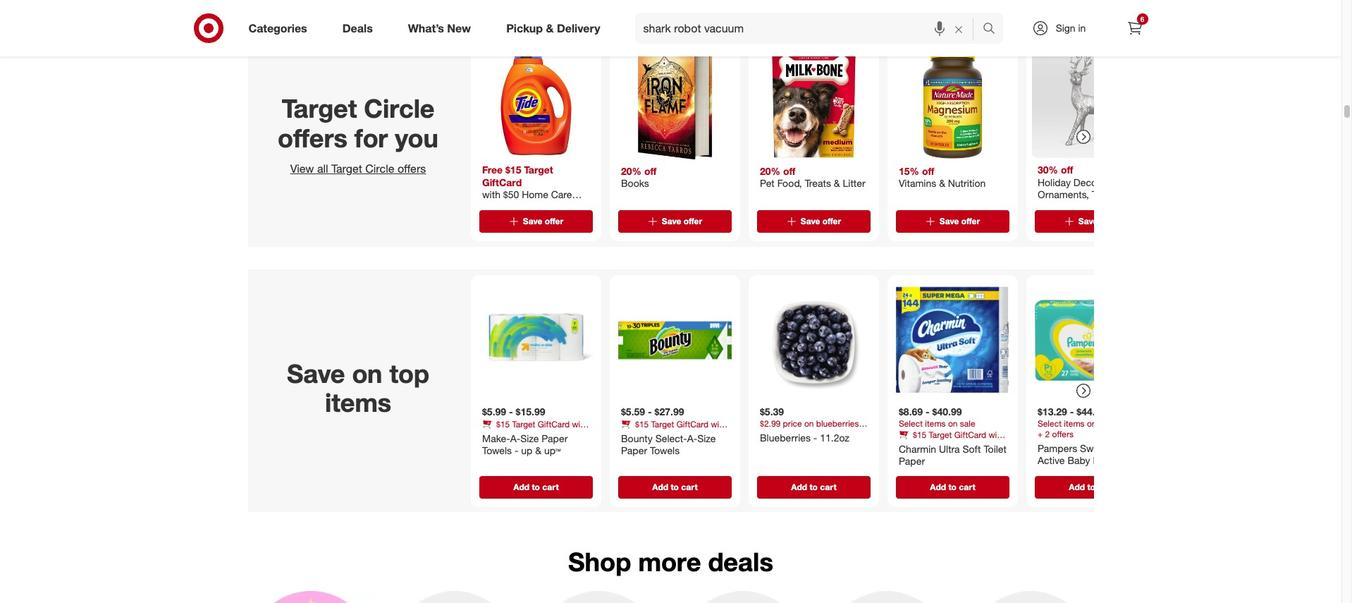 Task type: locate. For each thing, give the bounding box(es) containing it.
paper
[[542, 432, 568, 444], [621, 444, 647, 456], [899, 455, 925, 467]]

to down the 'bounty select-a-size paper towels'
[[671, 481, 679, 492]]

paper down bounty
[[621, 444, 647, 456]]

0 horizontal spatial size
[[520, 432, 539, 444]]

add for -
[[791, 481, 807, 492]]

giftcard down free
[[482, 176, 522, 188]]

save offer for 15% off vitamins & nutrition
[[940, 216, 980, 226]]

2 select from the left
[[1038, 418, 1062, 428]]

paper inside the 'bounty select-a-size paper towels'
[[621, 444, 647, 456]]

1 add to cart from the left
[[513, 481, 559, 492]]

1 horizontal spatial select
[[1038, 418, 1062, 428]]

- left 'up'
[[514, 444, 518, 456]]

a- inside the 'bounty select-a-size paper towels'
[[687, 432, 697, 444]]

add to cart down 'up'
[[513, 481, 559, 492]]

2 vertical spatial offers
[[1052, 428, 1074, 439]]

baby
[[1068, 454, 1090, 466]]

2 cart from the left
[[681, 481, 698, 492]]

2 horizontal spatial purchase
[[957, 440, 993, 450]]

select down $8.69
[[899, 418, 923, 428]]

to down blueberries - 11.2oz
[[810, 481, 818, 492]]

purchase down $40.99
[[957, 440, 993, 450]]

size inside the 'bounty select-a-size paper towels'
[[697, 432, 716, 444]]

save offer button down tree
[[1035, 210, 1149, 233]]

0 horizontal spatial care
[[522, 429, 538, 440]]

add down 'up'
[[513, 481, 529, 492]]

- right $5.59
[[648, 405, 652, 417]]

save offer button
[[479, 210, 593, 233], [618, 210, 732, 233], [757, 210, 871, 233], [896, 210, 1010, 233], [1035, 210, 1149, 233]]

purchase down $27.99
[[680, 429, 715, 440]]

add to cart
[[513, 481, 559, 492], [652, 481, 698, 492], [791, 481, 837, 492], [930, 481, 976, 492], [1069, 481, 1114, 492]]

20% up books
[[621, 165, 641, 177]]

offer
[[545, 216, 563, 226], [684, 216, 702, 226], [822, 216, 841, 226], [961, 216, 980, 226], [1100, 216, 1119, 226]]

add to cart button down charmin ultra soft toilet paper
[[896, 476, 1010, 498]]

$15
[[505, 164, 521, 176], [496, 419, 510, 429], [635, 419, 649, 429], [913, 429, 927, 440]]

charmin
[[899, 443, 936, 455]]

view all target circle offers link
[[287, 158, 429, 180]]

on inside save on top items
[[352, 358, 382, 388]]

1 vertical spatial offers
[[397, 161, 426, 176]]

offers down you
[[397, 161, 426, 176]]

pampers swaddlers active baby diapers - (select size and count) image
[[1032, 281, 1151, 400]]

and
[[1092, 466, 1109, 478]]

save offer button down books
[[618, 210, 732, 233]]

size right select-
[[697, 432, 716, 444]]

target inside target circle offers for you
[[282, 93, 357, 124]]

2 to from the left
[[671, 481, 679, 492]]

3 offer from the left
[[822, 216, 841, 226]]

$15 target giftcard with $50 home care purchase
[[482, 419, 588, 440], [621, 419, 727, 440], [899, 429, 1004, 450]]

home for bounty
[[637, 429, 658, 440]]

1 save offer from the left
[[523, 216, 563, 226]]

off for pet
[[783, 165, 795, 177]]

select for $8.69
[[899, 418, 923, 428]]

add to cart down blueberries - 11.2oz
[[791, 481, 837, 492]]

paper down "charmin"
[[899, 455, 925, 467]]

items for $13.29
[[1064, 418, 1085, 428]]

save offer button down nutrition
[[896, 210, 1010, 233]]

shop
[[569, 546, 632, 578]]

1 horizontal spatial 20%
[[760, 165, 780, 177]]

care down $27.99
[[661, 429, 677, 440]]

off
[[1061, 164, 1073, 176], [644, 165, 657, 177], [783, 165, 795, 177], [922, 165, 934, 177]]

0 horizontal spatial select
[[899, 418, 923, 428]]

$13.29 - $44.99 select items on sale + 2 offers pampers swaddlers active baby diapers - (select size and count)
[[1038, 405, 1142, 478]]

0 vertical spatial offers
[[278, 122, 347, 153]]

0 horizontal spatial a-
[[510, 432, 520, 444]]

20% up 'pet'
[[760, 165, 780, 177]]

0 vertical spatial circle
[[364, 93, 434, 124]]

0 horizontal spatial purchase
[[541, 429, 576, 440]]

1 offer from the left
[[545, 216, 563, 226]]

select down $13.29
[[1038, 418, 1062, 428]]

cart
[[542, 481, 559, 492], [681, 481, 698, 492], [820, 481, 837, 492], [959, 481, 976, 492], [1098, 481, 1114, 492]]

off inside the 20% off pet food, treats & litter
[[783, 165, 795, 177]]

paper for charmin
[[899, 455, 925, 467]]

$13.29
[[1038, 405, 1067, 417]]

add to cart down 'and'
[[1069, 481, 1114, 492]]

cart down 11.2oz at the bottom right
[[820, 481, 837, 492]]

with
[[482, 188, 500, 200], [572, 419, 588, 429], [711, 419, 727, 429], [989, 429, 1004, 440]]

2 a- from the left
[[687, 432, 697, 444]]

2 save offer from the left
[[662, 216, 702, 226]]

1 horizontal spatial size
[[697, 432, 716, 444]]

to
[[532, 481, 540, 492], [671, 481, 679, 492], [810, 481, 818, 492], [949, 481, 957, 492], [1087, 481, 1096, 492]]

$40.99
[[932, 405, 962, 417]]

on
[[352, 358, 382, 388], [948, 418, 958, 428], [1087, 418, 1097, 428]]

save offer for 20% off pet food, treats & litter
[[801, 216, 841, 226]]

to for 11.2oz
[[810, 481, 818, 492]]

offers up pampers
[[1052, 428, 1074, 439]]

care
[[551, 188, 572, 200]]

items
[[325, 387, 391, 418], [925, 418, 946, 428], [1064, 418, 1085, 428]]

on inside $8.69 - $40.99 select items on sale
[[948, 418, 958, 428]]

- for $40.99
[[926, 405, 930, 417]]

off inside 20% off books
[[644, 165, 657, 177]]

2 sale from the left
[[1099, 418, 1114, 428]]

+
[[1038, 428, 1043, 439]]

add down blueberries - 11.2oz
[[791, 481, 807, 492]]

vitamins
[[899, 177, 936, 189]]

save offer button down "treats"
[[757, 210, 871, 233]]

1 horizontal spatial home
[[637, 429, 658, 440]]

tree
[[1092, 188, 1110, 200]]

add to cart button for 11.2oz
[[757, 476, 871, 498]]

on down $44.99
[[1087, 418, 1097, 428]]

on left top
[[352, 358, 382, 388]]

1 horizontal spatial sale
[[1099, 418, 1114, 428]]

$50 down $8.69
[[899, 440, 912, 450]]

with inside free $15 target giftcard with $50 home care purchase
[[482, 188, 500, 200]]

& inside 'link'
[[546, 21, 554, 35]]

add to cart for size
[[513, 481, 559, 492]]

- inside $8.69 - $40.99 select items on sale
[[926, 405, 930, 417]]

off inside 15% off vitamins & nutrition
[[922, 165, 934, 177]]

save for pet
[[801, 216, 820, 226]]

cart down the 'bounty select-a-size paper towels'
[[681, 481, 698, 492]]

home
[[522, 188, 548, 200]]

pampers
[[1038, 442, 1077, 454]]

save offer
[[523, 216, 563, 226], [662, 216, 702, 226], [801, 216, 841, 226], [940, 216, 980, 226], [1079, 216, 1119, 226]]

to down 'and'
[[1087, 481, 1096, 492]]

2 offer from the left
[[684, 216, 702, 226]]

home down $5.59 - $27.99
[[637, 429, 658, 440]]

off up food,
[[783, 165, 795, 177]]

add down charmin ultra soft toilet paper
[[930, 481, 946, 492]]

3 add to cart from the left
[[791, 481, 837, 492]]

0 horizontal spatial paper
[[542, 432, 568, 444]]

$50 down $5.59
[[621, 429, 635, 440]]

food,
[[777, 177, 802, 189]]

offers inside $13.29 - $44.99 select items on sale + 2 offers pampers swaddlers active baby diapers - (select size and count)
[[1052, 428, 1074, 439]]

paper up up™
[[542, 432, 568, 444]]

4 offer from the left
[[961, 216, 980, 226]]

add to cart button down blueberries - 11.2oz
[[757, 476, 871, 498]]

save offer button for books
[[618, 210, 732, 233]]

pet
[[760, 177, 775, 189]]

2 20% from the left
[[760, 165, 780, 177]]

0 horizontal spatial $15 target giftcard with $50 home care purchase
[[482, 419, 588, 440]]

- right the $5.99
[[509, 405, 513, 417]]

add to cart button down 'up'
[[479, 476, 593, 498]]

save for books
[[662, 216, 681, 226]]

$15 right free
[[505, 164, 521, 176]]

add down baby
[[1069, 481, 1085, 492]]

2 horizontal spatial on
[[1087, 418, 1097, 428]]

save offer button for vitamins
[[896, 210, 1010, 233]]

1 save offer button from the left
[[479, 210, 593, 233]]

cart down charmin ultra soft toilet paper
[[959, 481, 976, 492]]

4 cart from the left
[[959, 481, 976, 492]]

care left soft at right bottom
[[939, 440, 955, 450]]

size inside $13.29 - $44.99 select items on sale + 2 offers pampers swaddlers active baby diapers - (select size and count)
[[1071, 466, 1090, 478]]

1 sale from the left
[[960, 418, 975, 428]]

add to cart button down the 'bounty select-a-size paper towels'
[[618, 476, 732, 498]]

sale inside $13.29 - $44.99 select items on sale + 2 offers pampers swaddlers active baby diapers - (select size and count)
[[1099, 418, 1114, 428]]

1 select from the left
[[899, 418, 923, 428]]

to down charmin ultra soft toilet paper
[[949, 481, 957, 492]]

charmin ultra soft toilet paper image
[[893, 281, 1012, 400]]

cart for soft
[[959, 481, 976, 492]]

- right $8.69
[[926, 405, 930, 417]]

& inside the make-a-size paper towels - up & up™
[[535, 444, 541, 456]]

2 horizontal spatial size
[[1071, 466, 1090, 478]]

on down $40.99
[[948, 418, 958, 428]]

1 add from the left
[[513, 481, 529, 492]]

20% inside 20% off books
[[621, 165, 641, 177]]

size down baby
[[1071, 466, 1090, 478]]

purchase
[[541, 429, 576, 440], [680, 429, 715, 440], [957, 440, 993, 450]]

5 to from the left
[[1087, 481, 1096, 492]]

target up home
[[524, 164, 553, 176]]

3 to from the left
[[810, 481, 818, 492]]

2 save offer button from the left
[[618, 210, 732, 233]]

cart down 'and'
[[1098, 481, 1114, 492]]

add for a-
[[513, 481, 529, 492]]

items inside $8.69 - $40.99 select items on sale
[[925, 418, 946, 428]]

4 save offer button from the left
[[896, 210, 1010, 233]]

home down $5.99 - $15.99
[[498, 429, 519, 440]]

4 save offer from the left
[[940, 216, 980, 226]]

save offer button for pet
[[757, 210, 871, 233]]

2 towels from the left
[[650, 444, 680, 456]]

3 add from the left
[[791, 481, 807, 492]]

$50 inside free $15 target giftcard with $50 home care purchase
[[503, 188, 519, 200]]

save for holiday
[[1079, 216, 1098, 226]]

a-
[[510, 432, 520, 444], [687, 432, 697, 444]]

2 add to cart from the left
[[652, 481, 698, 492]]

holiday
[[1038, 176, 1071, 188]]

add for ultra
[[930, 481, 946, 492]]

select inside $13.29 - $44.99 select items on sale + 2 offers pampers swaddlers active baby diapers - (select size and count)
[[1038, 418, 1062, 428]]

1 add to cart button from the left
[[479, 476, 593, 498]]

15% off vitamins & nutrition
[[899, 165, 986, 189]]

books
[[621, 177, 649, 189]]

add to cart button
[[479, 476, 593, 498], [618, 476, 732, 498], [757, 476, 871, 498], [896, 476, 1010, 498], [1035, 476, 1149, 498]]

off inside 30% off holiday decor, ornaments, tree skirts & stockings
[[1061, 164, 1073, 176]]

pickup & delivery
[[506, 21, 601, 35]]

3 add to cart button from the left
[[757, 476, 871, 498]]

towels down select-
[[650, 444, 680, 456]]

1 horizontal spatial on
[[948, 418, 958, 428]]

offers
[[278, 122, 347, 153], [397, 161, 426, 176], [1052, 428, 1074, 439]]

offers inside target circle offers for you
[[278, 122, 347, 153]]

new
[[447, 21, 471, 35]]

1 cart from the left
[[542, 481, 559, 492]]

sale down $40.99
[[960, 418, 975, 428]]

add to cart button down baby
[[1035, 476, 1149, 498]]

save offer for free $15 target giftcard with $50 home care purchase
[[523, 216, 563, 226]]

& right 'vitamins'
[[939, 177, 945, 189]]

4 to from the left
[[949, 481, 957, 492]]

select for $13.29
[[1038, 418, 1062, 428]]

2 horizontal spatial offers
[[1052, 428, 1074, 439]]

&
[[546, 21, 554, 35], [834, 177, 840, 189], [939, 177, 945, 189], [1038, 201, 1044, 213], [535, 444, 541, 456]]

to for a-
[[671, 481, 679, 492]]

3 save offer button from the left
[[757, 210, 871, 233]]

towels down make-
[[482, 444, 512, 456]]

11.2oz
[[820, 431, 849, 443]]

2 add from the left
[[652, 481, 668, 492]]

care
[[522, 429, 538, 440], [661, 429, 677, 440], [939, 440, 955, 450]]

$15 target giftcard with $50 home care purchase for a-
[[621, 419, 727, 440]]

pickup & delivery link
[[495, 13, 618, 44]]

5 cart from the left
[[1098, 481, 1114, 492]]

size
[[520, 432, 539, 444], [697, 432, 716, 444], [1071, 466, 1090, 478]]

swaddlers
[[1080, 442, 1127, 454]]

& down ornaments,
[[1038, 201, 1044, 213]]

offer for 30% off holiday decor, ornaments, tree skirts & stockings
[[1100, 216, 1119, 226]]

& left 'litter' at the right top of page
[[834, 177, 840, 189]]

$15 target giftcard with $50 home care purchase down $8.69 - $40.99 select items on sale
[[899, 429, 1004, 450]]

-
[[509, 405, 513, 417], [648, 405, 652, 417], [926, 405, 930, 417], [1070, 405, 1074, 417], [813, 431, 817, 443], [514, 444, 518, 456], [1130, 454, 1134, 466]]

treats
[[805, 177, 831, 189]]

1 horizontal spatial offers
[[397, 161, 426, 176]]

save offer for 30% off holiday decor, ornaments, tree skirts & stockings
[[1079, 216, 1119, 226]]

a- inside the make-a-size paper towels - up & up™
[[510, 432, 520, 444]]

items inside $13.29 - $44.99 select items on sale + 2 offers pampers swaddlers active baby diapers - (select size and count)
[[1064, 418, 1085, 428]]

1 horizontal spatial $15 target giftcard with $50 home care purchase
[[621, 419, 727, 440]]

deals
[[343, 21, 373, 35]]

towels inside the make-a-size paper towels - up & up™
[[482, 444, 512, 456]]

add to cart down charmin ultra soft toilet paper
[[930, 481, 976, 492]]

off up books
[[644, 165, 657, 177]]

1 horizontal spatial items
[[925, 418, 946, 428]]

$50 up purchase
[[503, 188, 519, 200]]

save offer button down home
[[479, 210, 593, 233]]

giftcard up select-
[[677, 419, 709, 429]]

1 towels from the left
[[482, 444, 512, 456]]

sale inside $8.69 - $40.99 select items on sale
[[960, 418, 975, 428]]

circle inside target circle offers for you
[[364, 93, 434, 124]]

2 horizontal spatial home
[[915, 440, 936, 450]]

1 horizontal spatial paper
[[621, 444, 647, 456]]

add down the 'bounty select-a-size paper towels'
[[652, 481, 668, 492]]

save offer button for holiday
[[1035, 210, 1149, 233]]

0 horizontal spatial items
[[325, 387, 391, 418]]

purchase up up™
[[541, 429, 576, 440]]

offers up the all
[[278, 122, 347, 153]]

items for $8.69
[[925, 418, 946, 428]]

$15 down the $5.99
[[496, 419, 510, 429]]

2 horizontal spatial items
[[1064, 418, 1085, 428]]

$8.69 - $40.99 select items on sale
[[899, 405, 975, 428]]

cart down up™
[[542, 481, 559, 492]]

1 20% from the left
[[621, 165, 641, 177]]

(select
[[1038, 466, 1068, 478]]

to down 'up'
[[532, 481, 540, 492]]

20% inside the 20% off pet food, treats & litter
[[760, 165, 780, 177]]

- inside the make-a-size paper towels - up & up™
[[514, 444, 518, 456]]

on inside $13.29 - $44.99 select items on sale + 2 offers pampers swaddlers active baby diapers - (select size and count)
[[1087, 418, 1097, 428]]

0 horizontal spatial 20%
[[621, 165, 641, 177]]

$50
[[503, 188, 519, 200], [482, 429, 496, 440], [621, 429, 635, 440], [899, 440, 912, 450]]

2 add to cart button from the left
[[618, 476, 732, 498]]

1 horizontal spatial purchase
[[680, 429, 715, 440]]

4 add to cart from the left
[[930, 481, 976, 492]]

3 save offer from the left
[[801, 216, 841, 226]]

0 horizontal spatial towels
[[482, 444, 512, 456]]

& right pickup
[[546, 21, 554, 35]]

& inside 30% off holiday decor, ornaments, tree skirts & stockings
[[1038, 201, 1044, 213]]

1 horizontal spatial care
[[661, 429, 677, 440]]

paper for bounty
[[621, 444, 647, 456]]

1 horizontal spatial a-
[[687, 432, 697, 444]]

$15 target giftcard with $50 home care purchase down $15.99
[[482, 419, 588, 440]]

sale for $40.99
[[960, 418, 975, 428]]

target up the all
[[282, 93, 357, 124]]

1 a- from the left
[[510, 432, 520, 444]]

4 add from the left
[[930, 481, 946, 492]]

5 offer from the left
[[1100, 216, 1119, 226]]

to for size
[[532, 481, 540, 492]]

make-a-size paper towels - up & up™ image
[[476, 281, 596, 400]]

giftcard
[[482, 176, 522, 188], [538, 419, 570, 429], [677, 419, 709, 429], [954, 429, 986, 440]]

off up holiday
[[1061, 164, 1073, 176]]

off up 'vitamins'
[[922, 165, 934, 177]]

4 add to cart button from the left
[[896, 476, 1010, 498]]

select
[[899, 418, 923, 428], [1038, 418, 1062, 428]]

add
[[513, 481, 529, 492], [652, 481, 668, 492], [791, 481, 807, 492], [930, 481, 946, 492], [1069, 481, 1085, 492]]

$5.99 - $15.99
[[482, 405, 545, 417]]

- left 11.2oz at the bottom right
[[813, 431, 817, 443]]

add to cart down the 'bounty select-a-size paper towels'
[[652, 481, 698, 492]]

20%
[[621, 165, 641, 177], [760, 165, 780, 177]]

2 horizontal spatial paper
[[899, 455, 925, 467]]

0 horizontal spatial offers
[[278, 122, 347, 153]]

5 save offer button from the left
[[1035, 210, 1149, 233]]

5 save offer from the left
[[1079, 216, 1119, 226]]

size up 'up'
[[520, 432, 539, 444]]

view
[[290, 161, 314, 176]]

0 horizontal spatial sale
[[960, 418, 975, 428]]

care up 'up'
[[522, 429, 538, 440]]

1 to from the left
[[532, 481, 540, 492]]

sign in
[[1056, 22, 1086, 34]]

$15 target giftcard with $50 home care purchase down $27.99
[[621, 419, 727, 440]]

0 horizontal spatial home
[[498, 429, 519, 440]]

sale down $44.99
[[1099, 418, 1114, 428]]

3 cart from the left
[[820, 481, 837, 492]]

save offer for 20% off books
[[662, 216, 702, 226]]

- for $15.99
[[509, 405, 513, 417]]

select inside $8.69 - $40.99 select items on sale
[[899, 418, 923, 428]]

0 horizontal spatial on
[[352, 358, 382, 388]]

towels
[[482, 444, 512, 456], [650, 444, 680, 456]]

care for a-
[[522, 429, 538, 440]]

for
[[354, 122, 388, 153]]

target inside free $15 target giftcard with $50 home care purchase
[[524, 164, 553, 176]]

free $15 target giftcard with $50 home care purchase
[[482, 164, 572, 213]]

& right 'up'
[[535, 444, 541, 456]]

paper inside charmin ultra soft toilet paper
[[899, 455, 925, 467]]

charmin ultra soft toilet paper
[[899, 443, 1007, 467]]

blueberries - 11.2oz image
[[754, 281, 873, 400]]

what's new link
[[396, 13, 489, 44]]

home left ultra
[[915, 440, 936, 450]]

- left $44.99
[[1070, 405, 1074, 417]]

1 horizontal spatial towels
[[650, 444, 680, 456]]

circle
[[364, 93, 434, 124], [365, 161, 394, 176]]



Task type: vqa. For each thing, say whether or not it's contained in the screenshot.
Party
no



Task type: describe. For each thing, give the bounding box(es) containing it.
offer for 20% off books
[[684, 216, 702, 226]]

2 horizontal spatial care
[[939, 440, 955, 450]]

$15 up bounty
[[635, 419, 649, 429]]

save for target
[[523, 216, 542, 226]]

add for select-
[[652, 481, 668, 492]]

target circle offers for you
[[278, 93, 438, 153]]

20% off books
[[621, 165, 657, 189]]

20% for books
[[621, 165, 641, 177]]

$50 down the $5.99
[[482, 429, 496, 440]]

- for $44.99
[[1070, 405, 1074, 417]]

5 add to cart button from the left
[[1035, 476, 1149, 498]]

deals
[[708, 546, 774, 578]]

$5.99
[[482, 405, 506, 417]]

save for vitamins
[[940, 216, 959, 226]]

soft
[[963, 443, 981, 455]]

care for select-
[[661, 429, 677, 440]]

add to cart button for a-
[[618, 476, 732, 498]]

towels inside the 'bounty select-a-size paper towels'
[[650, 444, 680, 456]]

$8.69
[[899, 405, 923, 417]]

carousel region
[[248, 269, 1157, 535]]

$5.39
[[760, 405, 784, 417]]

on for $13.29
[[1087, 418, 1097, 428]]

skirts
[[1113, 188, 1139, 200]]

size inside the make-a-size paper towels - up & up™
[[520, 432, 539, 444]]

$15.99
[[516, 405, 545, 417]]

purchase
[[482, 201, 523, 213]]

purchase for size
[[680, 429, 715, 440]]

giftcard down $15.99
[[538, 419, 570, 429]]

items inside save on top items
[[325, 387, 391, 418]]

pickup
[[506, 21, 543, 35]]

home for make-
[[498, 429, 519, 440]]

you
[[395, 122, 438, 153]]

target down $27.99
[[651, 419, 674, 429]]

active
[[1038, 454, 1065, 466]]

add to cart for 11.2oz
[[791, 481, 837, 492]]

save inside save on top items
[[287, 358, 345, 388]]

paper inside the make-a-size paper towels - up & up™
[[542, 432, 568, 444]]

20% for pet
[[760, 165, 780, 177]]

cart for a-
[[681, 481, 698, 492]]

5 add to cart from the left
[[1069, 481, 1114, 492]]

sign
[[1056, 22, 1076, 34]]

2 horizontal spatial $15 target giftcard with $50 home care purchase
[[899, 429, 1004, 450]]

blueberries
[[760, 431, 811, 443]]

add to cart for soft
[[930, 481, 976, 492]]

$15 up "charmin"
[[913, 429, 927, 440]]

up
[[521, 444, 532, 456]]

& inside 15% off vitamins & nutrition
[[939, 177, 945, 189]]

$15 inside free $15 target giftcard with $50 home care purchase
[[505, 164, 521, 176]]

offer for 15% off vitamins & nutrition
[[961, 216, 980, 226]]

delivery
[[557, 21, 601, 35]]

more
[[639, 546, 701, 578]]

offer for free $15 target giftcard with $50 home care purchase
[[545, 216, 563, 226]]

decor,
[[1074, 176, 1102, 188]]

toilet
[[984, 443, 1007, 455]]

$5.59 - $27.99
[[621, 405, 684, 417]]

save offer button for target
[[479, 210, 593, 233]]

20% off pet food, treats & litter
[[760, 165, 866, 189]]

off for books
[[644, 165, 657, 177]]

target up ultra
[[929, 429, 952, 440]]

search
[[976, 22, 1010, 36]]

$27.99
[[655, 405, 684, 417]]

count)
[[1112, 466, 1142, 478]]

2
[[1045, 428, 1050, 439]]

diapers
[[1093, 454, 1127, 466]]

6
[[1141, 15, 1145, 23]]

blueberries - 11.2oz
[[760, 431, 849, 443]]

What can we help you find? suggestions appear below search field
[[635, 13, 986, 44]]

ultra
[[939, 443, 960, 455]]

save on top items
[[287, 358, 429, 418]]

top
[[389, 358, 429, 388]]

litter
[[843, 177, 866, 189]]

& inside the 20% off pet food, treats & litter
[[834, 177, 840, 189]]

offer for 20% off pet food, treats & litter
[[822, 216, 841, 226]]

bounty
[[621, 432, 653, 444]]

$5.59
[[621, 405, 645, 417]]

target down $15.99
[[512, 419, 535, 429]]

make-
[[482, 432, 510, 444]]

deals link
[[331, 13, 391, 44]]

- for $27.99
[[648, 405, 652, 417]]

categories
[[249, 21, 307, 35]]

all
[[317, 161, 328, 176]]

what's
[[408, 21, 444, 35]]

$44.99
[[1077, 405, 1106, 417]]

giftcard inside free $15 target giftcard with $50 home care purchase
[[482, 176, 522, 188]]

free
[[482, 164, 503, 176]]

cart for size
[[542, 481, 559, 492]]

shop more deals
[[569, 546, 774, 578]]

sign in link
[[1020, 13, 1108, 44]]

add to cart for a-
[[652, 481, 698, 492]]

what's new
[[408, 21, 471, 35]]

bounty select-a-size paper towels
[[621, 432, 716, 456]]

5 add from the left
[[1069, 481, 1085, 492]]

- for 11.2oz
[[813, 431, 817, 443]]

on for $8.69
[[948, 418, 958, 428]]

categories link
[[237, 13, 325, 44]]

30%
[[1038, 164, 1058, 176]]

bounty select-a-size paper towels image
[[615, 281, 735, 400]]

cart for 11.2oz
[[820, 481, 837, 492]]

sale for $44.99
[[1099, 418, 1114, 428]]

search button
[[976, 13, 1010, 47]]

add to cart button for soft
[[896, 476, 1010, 498]]

to for soft
[[949, 481, 957, 492]]

off for vitamins
[[922, 165, 934, 177]]

nutrition
[[948, 177, 986, 189]]

off for holiday
[[1061, 164, 1073, 176]]

30% off holiday decor, ornaments, tree skirts & stockings
[[1038, 164, 1139, 213]]

stockings
[[1047, 201, 1090, 213]]

in
[[1079, 22, 1086, 34]]

$15 target giftcard with $50 home care purchase for size
[[482, 419, 588, 440]]

target right the all
[[331, 161, 362, 176]]

select-
[[655, 432, 687, 444]]

up™
[[544, 444, 561, 456]]

make-a-size paper towels - up & up™
[[482, 432, 568, 456]]

add to cart button for size
[[479, 476, 593, 498]]

1 vertical spatial circle
[[365, 161, 394, 176]]

6 link
[[1120, 13, 1151, 44]]

giftcard up soft at right bottom
[[954, 429, 986, 440]]

15%
[[899, 165, 919, 177]]

purchase for paper
[[541, 429, 576, 440]]

view all target circle offers
[[290, 161, 426, 176]]

ornaments,
[[1038, 188, 1089, 200]]

- up count)
[[1130, 454, 1134, 466]]



